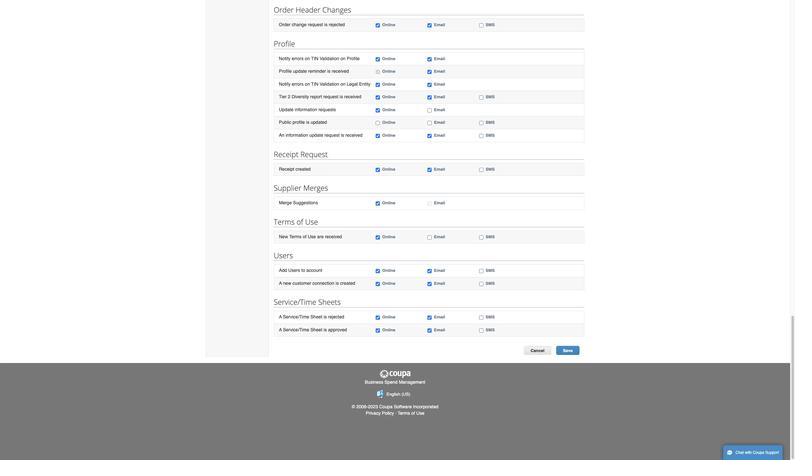 Task type: describe. For each thing, give the bounding box(es) containing it.
validation for profile
[[320, 56, 339, 61]]

a for a new customer connection is created
[[279, 281, 282, 286]]

online for new terms of use are received
[[382, 235, 395, 239]]

rejected for order change request is rejected
[[329, 22, 345, 27]]

online for tier 2 diversity report request is received
[[382, 95, 395, 99]]

email for order change request is rejected
[[434, 22, 445, 27]]

tier 2 diversity report request is received
[[279, 94, 361, 99]]

receipt request
[[274, 149, 328, 159]]

0 horizontal spatial coupa
[[379, 405, 393, 410]]

© 2006-2023 coupa software incorporated
[[352, 405, 439, 410]]

sms for a service/time sheet is approved
[[486, 328, 495, 333]]

1 vertical spatial created
[[340, 281, 355, 286]]

1 vertical spatial terms of use
[[398, 411, 425, 416]]

email for tier 2 diversity report request is received
[[434, 95, 445, 99]]

sheets
[[318, 297, 341, 308]]

order for order change request is rejected
[[279, 22, 291, 27]]

errors for notify errors on tin validation on legal entity
[[292, 81, 304, 87]]

sms for new terms of use are received
[[486, 235, 495, 239]]

information for an
[[286, 133, 308, 138]]

1 vertical spatial update
[[310, 133, 323, 138]]

1 vertical spatial users
[[288, 268, 300, 273]]

header
[[296, 5, 321, 15]]

chat with coupa support
[[736, 451, 779, 455]]

online for an information update request is received
[[382, 133, 395, 138]]

tier
[[279, 94, 287, 99]]

online for a service/time sheet is rejected
[[382, 315, 395, 320]]

1 vertical spatial request
[[323, 94, 339, 99]]

receipt for receipt request
[[274, 149, 299, 159]]

with
[[745, 451, 752, 455]]

online for update information requests
[[382, 107, 395, 112]]

an
[[279, 133, 285, 138]]

new terms of use are received
[[279, 234, 342, 239]]

coupa supplier portal image
[[379, 370, 411, 379]]

public profile is updated
[[279, 120, 327, 125]]

receipt created
[[279, 167, 311, 172]]

(us)
[[402, 392, 410, 397]]

email for notify errors on tin validation on profile
[[434, 56, 445, 61]]

sms for order change request is rejected
[[486, 22, 495, 27]]

0 vertical spatial use
[[305, 217, 318, 227]]

to
[[301, 268, 305, 273]]

email for merge suggestions
[[434, 201, 445, 206]]

english
[[387, 392, 400, 397]]

changes
[[323, 5, 351, 15]]

online for merge suggestions
[[382, 201, 395, 206]]

profile for profile
[[274, 38, 295, 49]]

supplier
[[274, 183, 302, 193]]

1 vertical spatial profile
[[347, 56, 360, 61]]

sheet for rejected
[[311, 315, 322, 320]]

are
[[317, 234, 324, 239]]

2006-
[[356, 405, 368, 410]]

email for an information update request is received
[[434, 133, 445, 138]]

a for a service/time sheet is rejected
[[279, 315, 282, 320]]

2 vertical spatial of
[[411, 411, 415, 416]]

sheet for approved
[[311, 328, 322, 333]]

account
[[306, 268, 322, 273]]

entity
[[359, 81, 371, 87]]

receipt for receipt created
[[279, 167, 294, 172]]

online for order change request is rejected
[[382, 22, 395, 27]]

update information requests
[[279, 107, 336, 112]]

spend
[[385, 380, 398, 385]]

chat with coupa support button
[[723, 446, 783, 461]]

on down profile update reminder is received at the left of the page
[[305, 81, 310, 87]]

email for a new customer connection is created
[[434, 281, 445, 286]]

business
[[365, 380, 383, 385]]

sms for an information update request is received
[[486, 133, 495, 138]]

2023
[[368, 405, 378, 410]]

on up notify errors on tin validation on legal entity at left
[[341, 56, 346, 61]]

order for order header changes
[[274, 5, 294, 15]]

email for notify errors on tin validation on legal entity
[[434, 82, 445, 87]]

0 vertical spatial users
[[274, 251, 293, 261]]

1 vertical spatial use
[[308, 234, 316, 239]]

online for a new customer connection is created
[[382, 281, 395, 286]]

requests
[[319, 107, 336, 112]]

profile update reminder is received
[[279, 69, 349, 74]]

service/time for a service/time sheet is rejected
[[283, 315, 309, 320]]

email for new terms of use are received
[[434, 235, 445, 239]]

approved
[[328, 328, 347, 333]]

2
[[288, 94, 290, 99]]

on left legal
[[341, 81, 346, 87]]

updated
[[311, 120, 327, 125]]

legal
[[347, 81, 358, 87]]

0 vertical spatial update
[[293, 69, 307, 74]]

management
[[399, 380, 425, 385]]

merge
[[279, 200, 292, 206]]

cancel link
[[524, 347, 551, 356]]

save button
[[556, 347, 580, 356]]

email for add users to account
[[434, 268, 445, 273]]

a new customer connection is created
[[279, 281, 355, 286]]

connection
[[313, 281, 334, 286]]

notify errors on tin validation on profile
[[279, 56, 360, 61]]

online for receipt created
[[382, 167, 395, 172]]

1 vertical spatial of
[[303, 234, 307, 239]]

online for profile update reminder is received
[[382, 69, 395, 74]]

public
[[279, 120, 291, 125]]

order change request is rejected
[[279, 22, 345, 27]]

1 vertical spatial terms
[[289, 234, 302, 239]]



Task type: vqa. For each thing, say whether or not it's contained in the screenshot.
Integration errors
no



Task type: locate. For each thing, give the bounding box(es) containing it.
add users to account
[[279, 268, 322, 273]]

email for update information requests
[[434, 107, 445, 112]]

1 notify from the top
[[279, 56, 291, 61]]

10 sms from the top
[[486, 328, 495, 333]]

add
[[279, 268, 287, 273]]

0 vertical spatial terms of use
[[274, 217, 318, 227]]

9 online from the top
[[382, 167, 395, 172]]

0 vertical spatial coupa
[[379, 405, 393, 410]]

3 email from the top
[[434, 69, 445, 74]]

sms
[[486, 22, 495, 27], [486, 95, 495, 99], [486, 120, 495, 125], [486, 133, 495, 138], [486, 167, 495, 172], [486, 235, 495, 239], [486, 268, 495, 273], [486, 281, 495, 286], [486, 315, 495, 320], [486, 328, 495, 333]]

on
[[305, 56, 310, 61], [341, 56, 346, 61], [305, 81, 310, 87], [341, 81, 346, 87]]

created down receipt request
[[296, 167, 311, 172]]

2 vertical spatial use
[[416, 411, 425, 416]]

validation
[[320, 56, 339, 61], [320, 81, 339, 87]]

sms for add users to account
[[486, 268, 495, 273]]

information for update
[[295, 107, 317, 112]]

sms for tier 2 diversity report request is received
[[486, 95, 495, 99]]

receipt
[[274, 149, 299, 159], [279, 167, 294, 172]]

14 email from the top
[[434, 315, 445, 320]]

of left are
[[303, 234, 307, 239]]

email for receipt created
[[434, 167, 445, 172]]

profile for profile update reminder is received
[[279, 69, 292, 74]]

11 email from the top
[[434, 235, 445, 239]]

2 errors from the top
[[292, 81, 304, 87]]

order
[[274, 5, 294, 15], [279, 22, 291, 27]]

7 online from the top
[[382, 120, 395, 125]]

diversity
[[292, 94, 309, 99]]

0 vertical spatial receipt
[[274, 149, 299, 159]]

5 email from the top
[[434, 95, 445, 99]]

tin for legal
[[311, 81, 318, 87]]

support
[[766, 451, 779, 455]]

request
[[301, 149, 328, 159]]

rejected for a service/time sheet is rejected
[[328, 315, 344, 320]]

on up profile update reminder is received at the left of the page
[[305, 56, 310, 61]]

0 vertical spatial of
[[297, 217, 303, 227]]

13 email from the top
[[434, 281, 445, 286]]

information down profile
[[286, 133, 308, 138]]

service/time down customer
[[274, 297, 316, 308]]

validation up tier 2 diversity report request is received
[[320, 81, 339, 87]]

1 vertical spatial errors
[[292, 81, 304, 87]]

service/time sheets
[[274, 297, 341, 308]]

report
[[310, 94, 322, 99]]

2 vertical spatial service/time
[[283, 328, 309, 333]]

notify
[[279, 56, 291, 61], [279, 81, 291, 87]]

12 email from the top
[[434, 268, 445, 273]]

1 vertical spatial service/time
[[283, 315, 309, 320]]

1 vertical spatial validation
[[320, 81, 339, 87]]

service/time down the service/time sheets
[[283, 315, 309, 320]]

change
[[292, 22, 307, 27]]

new
[[283, 281, 291, 286]]

1 vertical spatial receipt
[[279, 167, 294, 172]]

15 email from the top
[[434, 328, 445, 333]]

4 online from the top
[[382, 82, 395, 87]]

1 horizontal spatial coupa
[[753, 451, 765, 455]]

2 online from the top
[[382, 56, 395, 61]]

1 vertical spatial sheet
[[311, 328, 322, 333]]

2 email from the top
[[434, 56, 445, 61]]

use up the new terms of use are received
[[305, 217, 318, 227]]

1 validation from the top
[[320, 56, 339, 61]]

privacy
[[366, 411, 381, 416]]

errors
[[292, 56, 304, 61], [292, 81, 304, 87]]

1 email from the top
[[434, 22, 445, 27]]

coupa inside button
[[753, 451, 765, 455]]

0 vertical spatial request
[[308, 22, 323, 27]]

0 vertical spatial errors
[[292, 56, 304, 61]]

validation for legal
[[320, 81, 339, 87]]

5 online from the top
[[382, 95, 395, 99]]

terms down software
[[398, 411, 410, 416]]

2 vertical spatial terms
[[398, 411, 410, 416]]

8 online from the top
[[382, 133, 395, 138]]

©
[[352, 405, 355, 410]]

tin up profile update reminder is received at the left of the page
[[311, 56, 318, 61]]

privacy policy link
[[366, 411, 394, 416]]

1 sheet from the top
[[311, 315, 322, 320]]

coupa up policy
[[379, 405, 393, 410]]

10 email from the top
[[434, 201, 445, 206]]

online for notify errors on tin validation on profile
[[382, 56, 395, 61]]

cancel
[[531, 349, 545, 354]]

7 email from the top
[[434, 120, 445, 125]]

0 vertical spatial order
[[274, 5, 294, 15]]

email for profile update reminder is received
[[434, 69, 445, 74]]

profile down change
[[274, 38, 295, 49]]

email for public profile is updated
[[434, 120, 445, 125]]

sms for receipt created
[[486, 167, 495, 172]]

business spend management
[[365, 380, 425, 385]]

1 online from the top
[[382, 22, 395, 27]]

terms of use down software
[[398, 411, 425, 416]]

users
[[274, 251, 293, 261], [288, 268, 300, 273]]

errors up profile update reminder is received at the left of the page
[[292, 56, 304, 61]]

terms right the new
[[289, 234, 302, 239]]

9 email from the top
[[434, 167, 445, 172]]

merge suggestions
[[279, 200, 318, 206]]

1 sms from the top
[[486, 22, 495, 27]]

save
[[563, 349, 573, 354]]

2 sheet from the top
[[311, 328, 322, 333]]

1 vertical spatial a
[[279, 315, 282, 320]]

update down updated
[[310, 133, 323, 138]]

received
[[332, 69, 349, 74], [344, 94, 361, 99], [346, 133, 363, 138], [325, 234, 342, 239]]

created
[[296, 167, 311, 172], [340, 281, 355, 286]]

12 online from the top
[[382, 268, 395, 273]]

receipt up "receipt created"
[[274, 149, 299, 159]]

use
[[305, 217, 318, 227], [308, 234, 316, 239], [416, 411, 425, 416]]

email
[[434, 22, 445, 27], [434, 56, 445, 61], [434, 69, 445, 74], [434, 82, 445, 87], [434, 95, 445, 99], [434, 107, 445, 112], [434, 120, 445, 125], [434, 133, 445, 138], [434, 167, 445, 172], [434, 201, 445, 206], [434, 235, 445, 239], [434, 268, 445, 273], [434, 281, 445, 286], [434, 315, 445, 320], [434, 328, 445, 333]]

service/time for a service/time sheet is approved
[[283, 328, 309, 333]]

sms for a new customer connection is created
[[486, 281, 495, 286]]

0 vertical spatial a
[[279, 281, 282, 286]]

tin
[[311, 56, 318, 61], [311, 81, 318, 87]]

0 horizontal spatial update
[[293, 69, 307, 74]]

sheet
[[311, 315, 322, 320], [311, 328, 322, 333]]

english (us)
[[387, 392, 410, 397]]

online for add users to account
[[382, 268, 395, 273]]

request
[[308, 22, 323, 27], [323, 94, 339, 99], [325, 133, 340, 138]]

1 vertical spatial tin
[[311, 81, 318, 87]]

information
[[295, 107, 317, 112], [286, 133, 308, 138]]

of down software
[[411, 411, 415, 416]]

profile up tier at the left top of the page
[[279, 69, 292, 74]]

update left reminder
[[293, 69, 307, 74]]

a for a service/time sheet is approved
[[279, 328, 282, 333]]

None checkbox
[[479, 23, 483, 28], [376, 57, 380, 61], [376, 70, 380, 74], [376, 96, 380, 100], [479, 96, 483, 100], [376, 108, 380, 113], [428, 108, 432, 113], [376, 121, 380, 125], [428, 121, 432, 125], [479, 121, 483, 125], [376, 134, 380, 138], [428, 134, 432, 138], [479, 134, 483, 138], [376, 202, 380, 206], [376, 282, 380, 286], [428, 282, 432, 286], [479, 282, 483, 286], [376, 316, 380, 320], [428, 316, 432, 320], [479, 329, 483, 333], [479, 23, 483, 28], [376, 57, 380, 61], [376, 70, 380, 74], [376, 96, 380, 100], [479, 96, 483, 100], [376, 108, 380, 113], [428, 108, 432, 113], [376, 121, 380, 125], [428, 121, 432, 125], [479, 121, 483, 125], [376, 134, 380, 138], [428, 134, 432, 138], [479, 134, 483, 138], [376, 202, 380, 206], [376, 282, 380, 286], [428, 282, 432, 286], [479, 282, 483, 286], [376, 316, 380, 320], [428, 316, 432, 320], [479, 329, 483, 333]]

terms
[[274, 217, 295, 227], [289, 234, 302, 239], [398, 411, 410, 416]]

users up add
[[274, 251, 293, 261]]

0 vertical spatial validation
[[320, 56, 339, 61]]

service/time
[[274, 297, 316, 308], [283, 315, 309, 320], [283, 328, 309, 333]]

0 vertical spatial profile
[[274, 38, 295, 49]]

terms of use link
[[398, 411, 425, 416]]

1 vertical spatial rejected
[[328, 315, 344, 320]]

1 vertical spatial information
[[286, 133, 308, 138]]

0 horizontal spatial terms of use
[[274, 217, 318, 227]]

email for a service/time sheet is approved
[[434, 328, 445, 333]]

3 online from the top
[[382, 69, 395, 74]]

rejected
[[329, 22, 345, 27], [328, 315, 344, 320]]

1 errors from the top
[[292, 56, 304, 61]]

0 vertical spatial tin
[[311, 56, 318, 61]]

2 notify from the top
[[279, 81, 291, 87]]

notify up profile update reminder is received at the left of the page
[[279, 56, 291, 61]]

coupa right with
[[753, 451, 765, 455]]

terms of use
[[274, 217, 318, 227], [398, 411, 425, 416]]

online for a service/time sheet is approved
[[382, 328, 395, 333]]

6 sms from the top
[[486, 235, 495, 239]]

policy
[[382, 411, 394, 416]]

1 vertical spatial order
[[279, 22, 291, 27]]

terms of use down merge suggestions
[[274, 217, 318, 227]]

7 sms from the top
[[486, 268, 495, 273]]

online for notify errors on tin validation on legal entity
[[382, 82, 395, 87]]

of up the new terms of use are received
[[297, 217, 303, 227]]

information up public profile is updated
[[295, 107, 317, 112]]

0 vertical spatial notify
[[279, 56, 291, 61]]

software
[[394, 405, 412, 410]]

supplier merges
[[274, 183, 328, 193]]

notify up tier at the left top of the page
[[279, 81, 291, 87]]

sheet up "a service/time sheet is approved"
[[311, 315, 322, 320]]

2 vertical spatial profile
[[279, 69, 292, 74]]

profile up legal
[[347, 56, 360, 61]]

tin for profile
[[311, 56, 318, 61]]

0 vertical spatial information
[[295, 107, 317, 112]]

update
[[279, 107, 294, 112]]

1 horizontal spatial created
[[340, 281, 355, 286]]

2 validation from the top
[[320, 81, 339, 87]]

merges
[[303, 183, 328, 193]]

0 vertical spatial service/time
[[274, 297, 316, 308]]

2 tin from the top
[[311, 81, 318, 87]]

4 sms from the top
[[486, 133, 495, 138]]

tin down profile update reminder is received at the left of the page
[[311, 81, 318, 87]]

0 vertical spatial terms
[[274, 217, 295, 227]]

11 online from the top
[[382, 235, 395, 239]]

suggestions
[[293, 200, 318, 206]]

profile
[[274, 38, 295, 49], [347, 56, 360, 61], [279, 69, 292, 74]]

a service/time sheet is rejected
[[279, 315, 344, 320]]

chat
[[736, 451, 744, 455]]

new
[[279, 234, 288, 239]]

1 horizontal spatial update
[[310, 133, 323, 138]]

0 vertical spatial created
[[296, 167, 311, 172]]

customer
[[293, 281, 311, 286]]

of
[[297, 217, 303, 227], [303, 234, 307, 239], [411, 411, 415, 416]]

2 sms from the top
[[486, 95, 495, 99]]

9 sms from the top
[[486, 315, 495, 320]]

a
[[279, 281, 282, 286], [279, 315, 282, 320], [279, 328, 282, 333]]

1 vertical spatial notify
[[279, 81, 291, 87]]

an information update request is received
[[279, 133, 363, 138]]

errors for notify errors on tin validation on profile
[[292, 56, 304, 61]]

sheet down a service/time sheet is rejected on the left of the page
[[311, 328, 322, 333]]

use down incorporated
[[416, 411, 425, 416]]

4 email from the top
[[434, 82, 445, 87]]

sms for a service/time sheet is rejected
[[486, 315, 495, 320]]

order up change
[[274, 5, 294, 15]]

notify errors on tin validation on legal entity
[[279, 81, 371, 87]]

order header changes
[[274, 5, 351, 15]]

1 vertical spatial coupa
[[753, 451, 765, 455]]

6 email from the top
[[434, 107, 445, 112]]

None checkbox
[[376, 23, 380, 28], [428, 23, 432, 28], [428, 57, 432, 61], [428, 70, 432, 74], [376, 83, 380, 87], [428, 83, 432, 87], [428, 96, 432, 100], [376, 168, 380, 172], [428, 168, 432, 172], [479, 168, 483, 172], [428, 202, 432, 206], [376, 236, 380, 240], [428, 236, 432, 240], [479, 236, 483, 240], [376, 269, 380, 274], [428, 269, 432, 274], [479, 269, 483, 274], [479, 316, 483, 320], [376, 329, 380, 333], [428, 329, 432, 333], [376, 23, 380, 28], [428, 23, 432, 28], [428, 57, 432, 61], [428, 70, 432, 74], [376, 83, 380, 87], [428, 83, 432, 87], [428, 96, 432, 100], [376, 168, 380, 172], [428, 168, 432, 172], [479, 168, 483, 172], [428, 202, 432, 206], [376, 236, 380, 240], [428, 236, 432, 240], [479, 236, 483, 240], [376, 269, 380, 274], [428, 269, 432, 274], [479, 269, 483, 274], [479, 316, 483, 320], [376, 329, 380, 333], [428, 329, 432, 333]]

request down updated
[[325, 133, 340, 138]]

online for public profile is updated
[[382, 120, 395, 125]]

created right 'connection'
[[340, 281, 355, 286]]

1 a from the top
[[279, 281, 282, 286]]

8 sms from the top
[[486, 281, 495, 286]]

10 online from the top
[[382, 201, 395, 206]]

15 online from the top
[[382, 328, 395, 333]]

coupa
[[379, 405, 393, 410], [753, 451, 765, 455]]

notify for notify errors on tin validation on profile
[[279, 56, 291, 61]]

receipt up supplier
[[279, 167, 294, 172]]

use left are
[[308, 234, 316, 239]]

0 horizontal spatial created
[[296, 167, 311, 172]]

privacy policy
[[366, 411, 394, 416]]

1 tin from the top
[[311, 56, 318, 61]]

request down order header changes in the top of the page
[[308, 22, 323, 27]]

rejected up the 'approved'
[[328, 315, 344, 320]]

reminder
[[308, 69, 326, 74]]

2 vertical spatial request
[[325, 133, 340, 138]]

8 email from the top
[[434, 133, 445, 138]]

0 vertical spatial rejected
[[329, 22, 345, 27]]

0 vertical spatial sheet
[[311, 315, 322, 320]]

rejected down changes
[[329, 22, 345, 27]]

13 online from the top
[[382, 281, 395, 286]]

online
[[382, 22, 395, 27], [382, 56, 395, 61], [382, 69, 395, 74], [382, 82, 395, 87], [382, 95, 395, 99], [382, 107, 395, 112], [382, 120, 395, 125], [382, 133, 395, 138], [382, 167, 395, 172], [382, 201, 395, 206], [382, 235, 395, 239], [382, 268, 395, 273], [382, 281, 395, 286], [382, 315, 395, 320], [382, 328, 395, 333]]

is
[[324, 22, 328, 27], [327, 69, 331, 74], [340, 94, 343, 99], [306, 120, 310, 125], [341, 133, 344, 138], [336, 281, 339, 286], [324, 315, 327, 320], [324, 328, 327, 333]]

notify for notify errors on tin validation on legal entity
[[279, 81, 291, 87]]

6 online from the top
[[382, 107, 395, 112]]

3 a from the top
[[279, 328, 282, 333]]

users left the to
[[288, 268, 300, 273]]

terms up the new
[[274, 217, 295, 227]]

incorporated
[[413, 405, 439, 410]]

order left change
[[279, 22, 291, 27]]

a service/time sheet is approved
[[279, 328, 347, 333]]

1 horizontal spatial terms of use
[[398, 411, 425, 416]]

14 online from the top
[[382, 315, 395, 320]]

3 sms from the top
[[486, 120, 495, 125]]

validation up reminder
[[320, 56, 339, 61]]

2 vertical spatial a
[[279, 328, 282, 333]]

5 sms from the top
[[486, 167, 495, 172]]

2 a from the top
[[279, 315, 282, 320]]

service/time down a service/time sheet is rejected on the left of the page
[[283, 328, 309, 333]]

errors up diversity
[[292, 81, 304, 87]]

profile
[[293, 120, 305, 125]]

email for a service/time sheet is rejected
[[434, 315, 445, 320]]

request up requests
[[323, 94, 339, 99]]

sms for public profile is updated
[[486, 120, 495, 125]]



